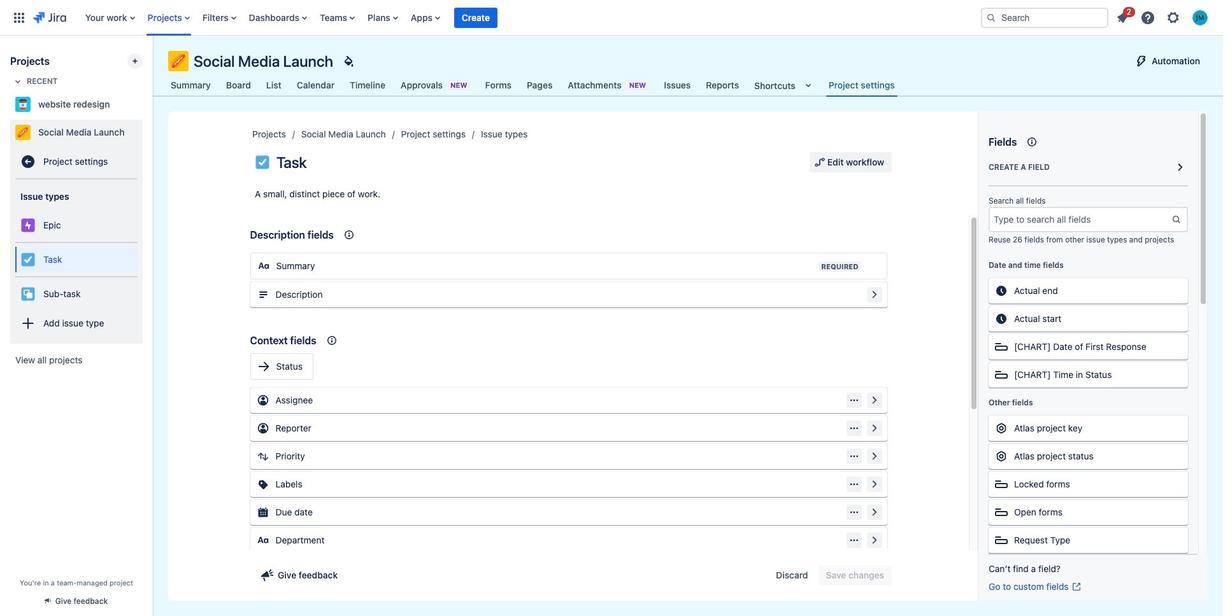 Task type: vqa. For each thing, say whether or not it's contained in the screenshot.
bottom the
no



Task type: locate. For each thing, give the bounding box(es) containing it.
labels - open field configuration image
[[867, 477, 882, 493]]

tab list
[[161, 74, 906, 97]]

your profile and settings image
[[1193, 10, 1208, 25]]

more information about the context fields image
[[324, 333, 340, 349]]

0 horizontal spatial list
[[79, 0, 971, 35]]

Search field
[[981, 7, 1109, 28]]

priority - open field configuration image
[[867, 449, 882, 465]]

group
[[810, 152, 892, 173], [15, 180, 138, 344], [15, 242, 138, 277], [769, 566, 892, 586]]

department - open field configuration image
[[867, 533, 882, 549]]

banner
[[0, 0, 1224, 36]]

1 horizontal spatial list item
[[1111, 5, 1136, 28]]

Type to search all fields text field
[[990, 208, 1172, 231]]

more actions for due date image
[[849, 508, 859, 518]]

1 horizontal spatial list
[[1111, 5, 1216, 29]]

primary element
[[8, 0, 971, 35]]

list
[[79, 0, 971, 35], [1111, 5, 1216, 29]]

0 vertical spatial add to starred image
[[139, 97, 154, 112]]

1 vertical spatial add to starred image
[[139, 125, 154, 140]]

None search field
[[981, 7, 1109, 28]]

more actions for department image
[[849, 536, 859, 546]]

help image
[[1141, 10, 1156, 25]]

set project background image
[[341, 54, 356, 69]]

list item
[[454, 0, 498, 35], [1111, 5, 1136, 28]]

jira image
[[33, 10, 66, 25], [33, 10, 66, 25]]

add to starred image
[[139, 97, 154, 112], [139, 125, 154, 140]]

due date - open field configuration image
[[867, 505, 882, 521]]

more information about the context fields image
[[342, 228, 357, 243]]

add issue type image
[[20, 316, 36, 331]]



Task type: describe. For each thing, give the bounding box(es) containing it.
reporter - open field configuration image
[[867, 421, 882, 437]]

1 add to starred image from the top
[[139, 97, 154, 112]]

description - open field configuration image
[[867, 287, 882, 303]]

search image
[[987, 12, 997, 23]]

more actions for priority image
[[849, 452, 859, 462]]

description fields element
[[245, 217, 893, 313]]

sidebar navigation image
[[139, 51, 167, 76]]

more actions for reporter image
[[849, 424, 859, 434]]

context fields element
[[245, 323, 893, 615]]

notifications image
[[1115, 10, 1131, 25]]

2 add to starred image from the top
[[139, 125, 154, 140]]

settings image
[[1166, 10, 1182, 25]]

appswitcher icon image
[[11, 10, 27, 25]]

more actions for assignee image
[[849, 396, 859, 406]]

more information about the fields image
[[1025, 134, 1040, 150]]

0 horizontal spatial list item
[[454, 0, 498, 35]]

this link will be opened in a new tab image
[[1072, 583, 1082, 593]]

create project image
[[130, 56, 140, 66]]

automation image
[[1134, 54, 1150, 69]]

issue type icon image
[[255, 155, 270, 170]]

more actions for labels image
[[849, 480, 859, 490]]

assignee - open field configuration image
[[867, 393, 882, 409]]

collapse recent projects image
[[10, 74, 25, 89]]



